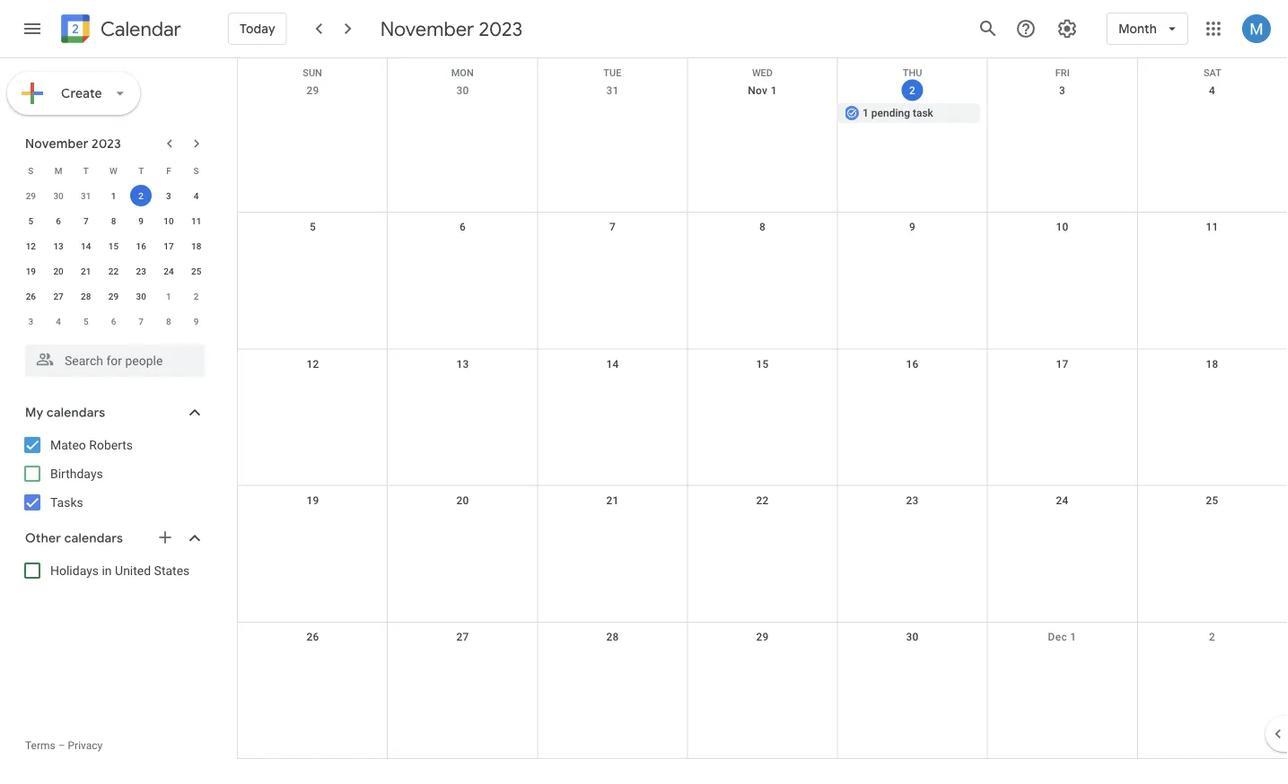 Task type: describe. For each thing, give the bounding box(es) containing it.
support image
[[1015, 18, 1037, 39]]

my calendars list
[[4, 431, 223, 517]]

6 for sun
[[460, 221, 466, 234]]

my calendars
[[25, 405, 105, 421]]

task
[[913, 107, 933, 119]]

3 cell from the left
[[538, 103, 688, 125]]

roberts
[[89, 438, 133, 452]]

27 element
[[48, 285, 69, 307]]

16 inside grid
[[906, 358, 919, 370]]

18 element
[[185, 235, 207, 257]]

24 element
[[158, 260, 179, 282]]

3 for 1
[[166, 190, 171, 201]]

8 for sun
[[759, 221, 766, 234]]

21 element
[[75, 260, 97, 282]]

18 inside row group
[[191, 241, 201, 251]]

20 inside row group
[[53, 266, 64, 276]]

create button
[[7, 72, 140, 115]]

0 horizontal spatial 2023
[[92, 136, 121, 152]]

row containing s
[[17, 158, 210, 183]]

privacy
[[68, 740, 103, 752]]

1 vertical spatial november 2023
[[25, 136, 121, 152]]

october 31 element
[[75, 185, 97, 206]]

1 horizontal spatial 6
[[111, 316, 116, 327]]

30 element
[[130, 285, 152, 307]]

united
[[115, 563, 151, 578]]

1 horizontal spatial 7
[[139, 316, 144, 327]]

13 inside grid
[[456, 358, 469, 370]]

1 horizontal spatial 25
[[1206, 494, 1219, 507]]

7 for november 2023
[[83, 215, 89, 226]]

28 for dec 1
[[606, 631, 619, 643]]

december 7 element
[[130, 311, 152, 332]]

16 inside row group
[[136, 241, 146, 251]]

1 inside button
[[863, 107, 869, 119]]

8 for november 2023
[[111, 215, 116, 226]]

holidays in united states
[[50, 563, 190, 578]]

26 for dec 1
[[306, 631, 319, 643]]

row containing 2
[[238, 76, 1287, 213]]

1 horizontal spatial 9
[[194, 316, 199, 327]]

3 for nov 1
[[1059, 84, 1066, 97]]

terms – privacy
[[25, 740, 103, 752]]

sat
[[1204, 67, 1222, 79]]

1 pending task
[[863, 107, 933, 119]]

1 t from the left
[[83, 165, 89, 176]]

22 inside row group
[[108, 266, 119, 276]]

calendar heading
[[97, 17, 181, 42]]

1 down w
[[111, 190, 116, 201]]

20 inside grid
[[456, 494, 469, 507]]

2, today element
[[130, 185, 152, 206]]

nov
[[748, 84, 768, 97]]

20 element
[[48, 260, 69, 282]]

22 inside grid
[[756, 494, 769, 507]]

1 cell from the left
[[238, 103, 388, 125]]

pending
[[871, 107, 910, 119]]

f
[[166, 165, 171, 176]]

october 29 element
[[20, 185, 42, 206]]

december 4 element
[[48, 311, 69, 332]]

6 for november 2023
[[56, 215, 61, 226]]

fri
[[1055, 67, 1070, 79]]

today
[[240, 21, 275, 37]]

birthdays
[[50, 466, 103, 481]]

row containing 3
[[17, 309, 210, 334]]

1 up december 8 element
[[166, 291, 171, 302]]

calendars for other calendars
[[64, 531, 123, 547]]

calendar
[[101, 17, 181, 42]]

1 right dec
[[1070, 631, 1077, 643]]

terms
[[25, 740, 55, 752]]

1 pending task button
[[837, 103, 980, 123]]

12 inside grid
[[306, 358, 319, 370]]

1 horizontal spatial 8
[[166, 316, 171, 327]]

1 right nov
[[771, 84, 777, 97]]

10 for november 2023
[[164, 215, 174, 226]]

december 1 element
[[158, 285, 179, 307]]

15 inside grid
[[756, 358, 769, 370]]

31 for 1
[[81, 190, 91, 201]]

27 for dec 1
[[456, 631, 469, 643]]

10 for sun
[[1056, 221, 1069, 234]]

29 element
[[103, 285, 124, 307]]

other
[[25, 531, 61, 547]]

5 cell from the left
[[987, 103, 1137, 125]]

0 horizontal spatial 3
[[28, 316, 33, 327]]

mateo
[[50, 438, 86, 452]]

1 vertical spatial november
[[25, 136, 88, 152]]

row containing sun
[[238, 58, 1287, 79]]

1 horizontal spatial 23
[[906, 494, 919, 507]]

december 8 element
[[158, 311, 179, 332]]

26 for 1
[[26, 291, 36, 302]]

month button
[[1107, 7, 1188, 50]]

16 element
[[130, 235, 152, 257]]

2 t from the left
[[138, 165, 144, 176]]

19 inside grid
[[306, 494, 319, 507]]

dec 1
[[1048, 631, 1077, 643]]

28 element
[[75, 285, 97, 307]]

23 inside row group
[[136, 266, 146, 276]]

19 element
[[20, 260, 42, 282]]

7 for sun
[[609, 221, 616, 234]]



Task type: locate. For each thing, give the bounding box(es) containing it.
grid containing 2
[[237, 58, 1287, 759]]

15 element
[[103, 235, 124, 257]]

7
[[83, 215, 89, 226], [609, 221, 616, 234], [139, 316, 144, 327]]

t up 'october 31' element at the top left
[[83, 165, 89, 176]]

2 inside cell
[[139, 190, 144, 201]]

31 right october 30 element
[[81, 190, 91, 201]]

4 down 27 element
[[56, 316, 61, 327]]

15 inside row group
[[108, 241, 119, 251]]

in
[[102, 563, 112, 578]]

0 horizontal spatial 21
[[81, 266, 91, 276]]

22
[[108, 266, 119, 276], [756, 494, 769, 507]]

calendars
[[47, 405, 105, 421], [64, 531, 123, 547]]

0 horizontal spatial 22
[[108, 266, 119, 276]]

2 vertical spatial 4
[[56, 316, 61, 327]]

1 horizontal spatial 14
[[606, 358, 619, 370]]

tasks
[[50, 495, 83, 510]]

0 horizontal spatial 16
[[136, 241, 146, 251]]

cell down nov 1
[[688, 103, 838, 125]]

0 horizontal spatial 26
[[26, 291, 36, 302]]

1 vertical spatial 17
[[1056, 358, 1069, 370]]

14
[[81, 241, 91, 251], [606, 358, 619, 370]]

0 horizontal spatial 6
[[56, 215, 61, 226]]

t
[[83, 165, 89, 176], [138, 165, 144, 176]]

0 horizontal spatial 10
[[164, 215, 174, 226]]

calendars for my calendars
[[47, 405, 105, 421]]

wed
[[752, 67, 773, 79]]

main drawer image
[[22, 18, 43, 39]]

1
[[771, 84, 777, 97], [863, 107, 869, 119], [111, 190, 116, 201], [166, 291, 171, 302], [1070, 631, 1077, 643]]

2 cell from the left
[[388, 103, 538, 125]]

19
[[26, 266, 36, 276], [306, 494, 319, 507]]

my
[[25, 405, 43, 421]]

november 2023 up m
[[25, 136, 121, 152]]

1 vertical spatial 21
[[606, 494, 619, 507]]

1 horizontal spatial november 2023
[[380, 16, 523, 41]]

31 inside row group
[[81, 190, 91, 201]]

1 horizontal spatial 15
[[756, 358, 769, 370]]

1 vertical spatial 23
[[906, 494, 919, 507]]

11 inside grid
[[1206, 221, 1219, 234]]

1 horizontal spatial 22
[[756, 494, 769, 507]]

november up m
[[25, 136, 88, 152]]

1 vertical spatial 31
[[81, 190, 91, 201]]

12 element
[[20, 235, 42, 257]]

15
[[108, 241, 119, 251], [756, 358, 769, 370]]

28
[[81, 291, 91, 302], [606, 631, 619, 643]]

0 vertical spatial calendars
[[47, 405, 105, 421]]

0 vertical spatial 17
[[164, 241, 174, 251]]

month
[[1119, 21, 1157, 37]]

4 up '11' 'element'
[[194, 190, 199, 201]]

11 element
[[185, 210, 207, 232]]

1 vertical spatial 18
[[1206, 358, 1219, 370]]

13
[[53, 241, 64, 251], [456, 358, 469, 370]]

1 horizontal spatial 13
[[456, 358, 469, 370]]

29
[[306, 84, 319, 97], [26, 190, 36, 201], [108, 291, 119, 302], [756, 631, 769, 643]]

6
[[56, 215, 61, 226], [460, 221, 466, 234], [111, 316, 116, 327]]

3 down fri
[[1059, 84, 1066, 97]]

settings menu image
[[1057, 18, 1078, 39]]

december 9 element
[[185, 311, 207, 332]]

0 horizontal spatial 18
[[191, 241, 201, 251]]

17 inside row group
[[164, 241, 174, 251]]

8
[[111, 215, 116, 226], [759, 221, 766, 234], [166, 316, 171, 327]]

27 for 1
[[53, 291, 64, 302]]

17
[[164, 241, 174, 251], [1056, 358, 1069, 370]]

31 down tue
[[606, 84, 619, 97]]

3
[[1059, 84, 1066, 97], [166, 190, 171, 201], [28, 316, 33, 327]]

22 element
[[103, 260, 124, 282]]

1 horizontal spatial november
[[380, 16, 474, 41]]

calendars up "mateo"
[[47, 405, 105, 421]]

1 vertical spatial 2023
[[92, 136, 121, 152]]

None search field
[[0, 338, 223, 377]]

18 inside grid
[[1206, 358, 1219, 370]]

1 vertical spatial calendars
[[64, 531, 123, 547]]

0 vertical spatial 27
[[53, 291, 64, 302]]

cell down tue
[[538, 103, 688, 125]]

1 vertical spatial 14
[[606, 358, 619, 370]]

4 down 'sat'
[[1209, 84, 1215, 97]]

31 for nov 1
[[606, 84, 619, 97]]

0 horizontal spatial 13
[[53, 241, 64, 251]]

0 vertical spatial 13
[[53, 241, 64, 251]]

0 horizontal spatial november
[[25, 136, 88, 152]]

23
[[136, 266, 146, 276], [906, 494, 919, 507]]

november 2023
[[380, 16, 523, 41], [25, 136, 121, 152]]

row
[[238, 58, 1287, 79], [238, 76, 1287, 213], [17, 158, 210, 183], [17, 183, 210, 208], [17, 208, 210, 233], [238, 213, 1287, 350], [17, 233, 210, 259], [17, 259, 210, 284], [17, 284, 210, 309], [17, 309, 210, 334], [238, 350, 1287, 486], [238, 486, 1287, 623], [238, 623, 1287, 759]]

0 horizontal spatial 15
[[108, 241, 119, 251]]

3 inside grid
[[1059, 84, 1066, 97]]

14 inside row group
[[81, 241, 91, 251]]

10
[[164, 215, 174, 226], [1056, 221, 1069, 234]]

2 s from the left
[[194, 165, 199, 176]]

today button
[[228, 7, 287, 50]]

9 for sun
[[909, 221, 916, 234]]

0 horizontal spatial 17
[[164, 241, 174, 251]]

november
[[380, 16, 474, 41], [25, 136, 88, 152]]

1 vertical spatial 26
[[306, 631, 319, 643]]

thu
[[903, 67, 922, 79]]

december 3 element
[[20, 311, 42, 332]]

cell
[[238, 103, 388, 125], [388, 103, 538, 125], [538, 103, 688, 125], [688, 103, 838, 125], [987, 103, 1137, 125]]

11 inside 'element'
[[191, 215, 201, 226]]

s up "october 29" element
[[28, 165, 34, 176]]

0 horizontal spatial 4
[[56, 316, 61, 327]]

december 6 element
[[103, 311, 124, 332]]

0 vertical spatial 2023
[[479, 16, 523, 41]]

1 horizontal spatial 24
[[1056, 494, 1069, 507]]

november 2023 grid
[[17, 158, 210, 334]]

0 horizontal spatial november 2023
[[25, 136, 121, 152]]

create
[[61, 85, 102, 101]]

december 5 element
[[75, 311, 97, 332]]

2 horizontal spatial 3
[[1059, 84, 1066, 97]]

1 vertical spatial 13
[[456, 358, 469, 370]]

10 inside 10 element
[[164, 215, 174, 226]]

1 horizontal spatial 3
[[166, 190, 171, 201]]

28 for 1
[[81, 291, 91, 302]]

mateo roberts
[[50, 438, 133, 452]]

18
[[191, 241, 201, 251], [1206, 358, 1219, 370]]

calendar element
[[57, 11, 181, 50]]

other calendars
[[25, 531, 123, 547]]

5
[[28, 215, 33, 226], [310, 221, 316, 234], [83, 316, 89, 327]]

25
[[191, 266, 201, 276], [1206, 494, 1219, 507]]

0 horizontal spatial s
[[28, 165, 34, 176]]

holidays
[[50, 563, 99, 578]]

5 for november 2023
[[28, 215, 33, 226]]

2 cell
[[127, 183, 155, 208]]

–
[[58, 740, 65, 752]]

row group containing 29
[[17, 183, 210, 334]]

0 horizontal spatial 27
[[53, 291, 64, 302]]

1 s from the left
[[28, 165, 34, 176]]

0 horizontal spatial 28
[[81, 291, 91, 302]]

november 2023 up mon
[[380, 16, 523, 41]]

0 vertical spatial 15
[[108, 241, 119, 251]]

row group
[[17, 183, 210, 334]]

14 inside grid
[[606, 358, 619, 370]]

24 inside row group
[[164, 266, 174, 276]]

0 vertical spatial 24
[[164, 266, 174, 276]]

1 left pending
[[863, 107, 869, 119]]

14 element
[[75, 235, 97, 257]]

mon
[[451, 67, 474, 79]]

12 inside row group
[[26, 241, 36, 251]]

31 inside grid
[[606, 84, 619, 97]]

row containing 29
[[17, 183, 210, 208]]

4 for 1
[[194, 190, 199, 201]]

1 vertical spatial 27
[[456, 631, 469, 643]]

4 inside grid
[[1209, 84, 1215, 97]]

0 horizontal spatial 14
[[81, 241, 91, 251]]

0 horizontal spatial t
[[83, 165, 89, 176]]

2 horizontal spatial 9
[[909, 221, 916, 234]]

0 horizontal spatial 19
[[26, 266, 36, 276]]

grid
[[237, 58, 1287, 759]]

1 horizontal spatial 21
[[606, 494, 619, 507]]

2 vertical spatial 3
[[28, 316, 33, 327]]

1 horizontal spatial 12
[[306, 358, 319, 370]]

3 down 26 element
[[28, 316, 33, 327]]

28 inside row group
[[81, 291, 91, 302]]

0 vertical spatial 31
[[606, 84, 619, 97]]

0 vertical spatial november
[[380, 16, 474, 41]]

10 element
[[158, 210, 179, 232]]

31
[[606, 84, 619, 97], [81, 190, 91, 201]]

0 vertical spatial 23
[[136, 266, 146, 276]]

27 inside row group
[[53, 291, 64, 302]]

13 element
[[48, 235, 69, 257]]

0 vertical spatial 14
[[81, 241, 91, 251]]

0 vertical spatial 25
[[191, 266, 201, 276]]

26
[[26, 291, 36, 302], [306, 631, 319, 643]]

0 vertical spatial 16
[[136, 241, 146, 251]]

0 horizontal spatial 9
[[139, 215, 144, 226]]

0 horizontal spatial 31
[[81, 190, 91, 201]]

1 horizontal spatial 31
[[606, 84, 619, 97]]

21
[[81, 266, 91, 276], [606, 494, 619, 507]]

1 vertical spatial 24
[[1056, 494, 1069, 507]]

2 horizontal spatial 8
[[759, 221, 766, 234]]

3 up 10 element
[[166, 190, 171, 201]]

9
[[139, 215, 144, 226], [909, 221, 916, 234], [194, 316, 199, 327]]

4 cell from the left
[[688, 103, 838, 125]]

9 for november 2023
[[139, 215, 144, 226]]

w
[[110, 165, 117, 176]]

my calendars button
[[4, 399, 223, 427]]

0 vertical spatial 4
[[1209, 84, 1215, 97]]

0 vertical spatial 3
[[1059, 84, 1066, 97]]

terms link
[[25, 740, 55, 752]]

2 horizontal spatial 5
[[310, 221, 316, 234]]

1 horizontal spatial 5
[[83, 316, 89, 327]]

1 horizontal spatial 16
[[906, 358, 919, 370]]

4
[[1209, 84, 1215, 97], [194, 190, 199, 201], [56, 316, 61, 327]]

27
[[53, 291, 64, 302], [456, 631, 469, 643]]

0 vertical spatial november 2023
[[380, 16, 523, 41]]

0 vertical spatial 26
[[26, 291, 36, 302]]

cell down sun
[[238, 103, 388, 125]]

1 vertical spatial 28
[[606, 631, 619, 643]]

cell down mon
[[388, 103, 538, 125]]

calendars inside dropdown button
[[64, 531, 123, 547]]

25 inside row group
[[191, 266, 201, 276]]

dec
[[1048, 631, 1067, 643]]

t up 2 cell
[[138, 165, 144, 176]]

17 inside grid
[[1056, 358, 1069, 370]]

1 vertical spatial 3
[[166, 190, 171, 201]]

tue
[[604, 67, 622, 79]]

20
[[53, 266, 64, 276], [456, 494, 469, 507]]

add other calendars image
[[156, 529, 174, 547]]

7 inside grid
[[609, 221, 616, 234]]

26 inside 26 element
[[26, 291, 36, 302]]

1 vertical spatial 19
[[306, 494, 319, 507]]

0 horizontal spatial 8
[[111, 215, 116, 226]]

17 element
[[158, 235, 179, 257]]

1 horizontal spatial 28
[[606, 631, 619, 643]]

23 element
[[130, 260, 152, 282]]

m
[[54, 165, 62, 176]]

nov 1
[[748, 84, 777, 97]]

calendars up the in
[[64, 531, 123, 547]]

21 inside grid
[[606, 494, 619, 507]]

1 horizontal spatial 18
[[1206, 358, 1219, 370]]

s
[[28, 165, 34, 176], [194, 165, 199, 176]]

2 horizontal spatial 4
[[1209, 84, 1215, 97]]

0 horizontal spatial 23
[[136, 266, 146, 276]]

30
[[456, 84, 469, 97], [53, 190, 64, 201], [136, 291, 146, 302], [906, 631, 919, 643]]

24
[[164, 266, 174, 276], [1056, 494, 1069, 507]]

1 vertical spatial 15
[[756, 358, 769, 370]]

2023
[[479, 16, 523, 41], [92, 136, 121, 152]]

october 30 element
[[48, 185, 69, 206]]

10 inside grid
[[1056, 221, 1069, 234]]

27 inside grid
[[456, 631, 469, 643]]

1 horizontal spatial 4
[[194, 190, 199, 201]]

11 for sun
[[1206, 221, 1219, 234]]

28 inside grid
[[606, 631, 619, 643]]

1 horizontal spatial 10
[[1056, 221, 1069, 234]]

1 horizontal spatial 11
[[1206, 221, 1219, 234]]

11 for november 2023
[[191, 215, 201, 226]]

25 element
[[185, 260, 207, 282]]

0 vertical spatial 19
[[26, 266, 36, 276]]

december 2 element
[[185, 285, 207, 307]]

1 vertical spatial 25
[[1206, 494, 1219, 507]]

0 horizontal spatial 12
[[26, 241, 36, 251]]

2
[[909, 84, 916, 96], [139, 190, 144, 201], [194, 291, 199, 302], [1209, 631, 1215, 643]]

13 inside row group
[[53, 241, 64, 251]]

states
[[154, 563, 190, 578]]

0 horizontal spatial 5
[[28, 215, 33, 226]]

1 horizontal spatial 19
[[306, 494, 319, 507]]

21 inside "element"
[[81, 266, 91, 276]]

november up mon
[[380, 16, 474, 41]]

9 inside grid
[[909, 221, 916, 234]]

26 element
[[20, 285, 42, 307]]

s right the f
[[194, 165, 199, 176]]

0 vertical spatial 28
[[81, 291, 91, 302]]

0 vertical spatial 21
[[81, 266, 91, 276]]

Search for people text field
[[36, 345, 194, 377]]

11
[[191, 215, 201, 226], [1206, 221, 1219, 234]]

12
[[26, 241, 36, 251], [306, 358, 319, 370]]

privacy link
[[68, 740, 103, 752]]

calendars inside dropdown button
[[47, 405, 105, 421]]

5 for sun
[[310, 221, 316, 234]]

19 inside row group
[[26, 266, 36, 276]]

other calendars button
[[4, 524, 223, 553]]

0 horizontal spatial 20
[[53, 266, 64, 276]]

cell down fri
[[987, 103, 1137, 125]]

1 horizontal spatial 2023
[[479, 16, 523, 41]]

4 for nov 1
[[1209, 84, 1215, 97]]

16
[[136, 241, 146, 251], [906, 358, 919, 370]]

0 vertical spatial 18
[[191, 241, 201, 251]]

sun
[[303, 67, 322, 79]]



Task type: vqa. For each thing, say whether or not it's contained in the screenshot.
April 1 element
no



